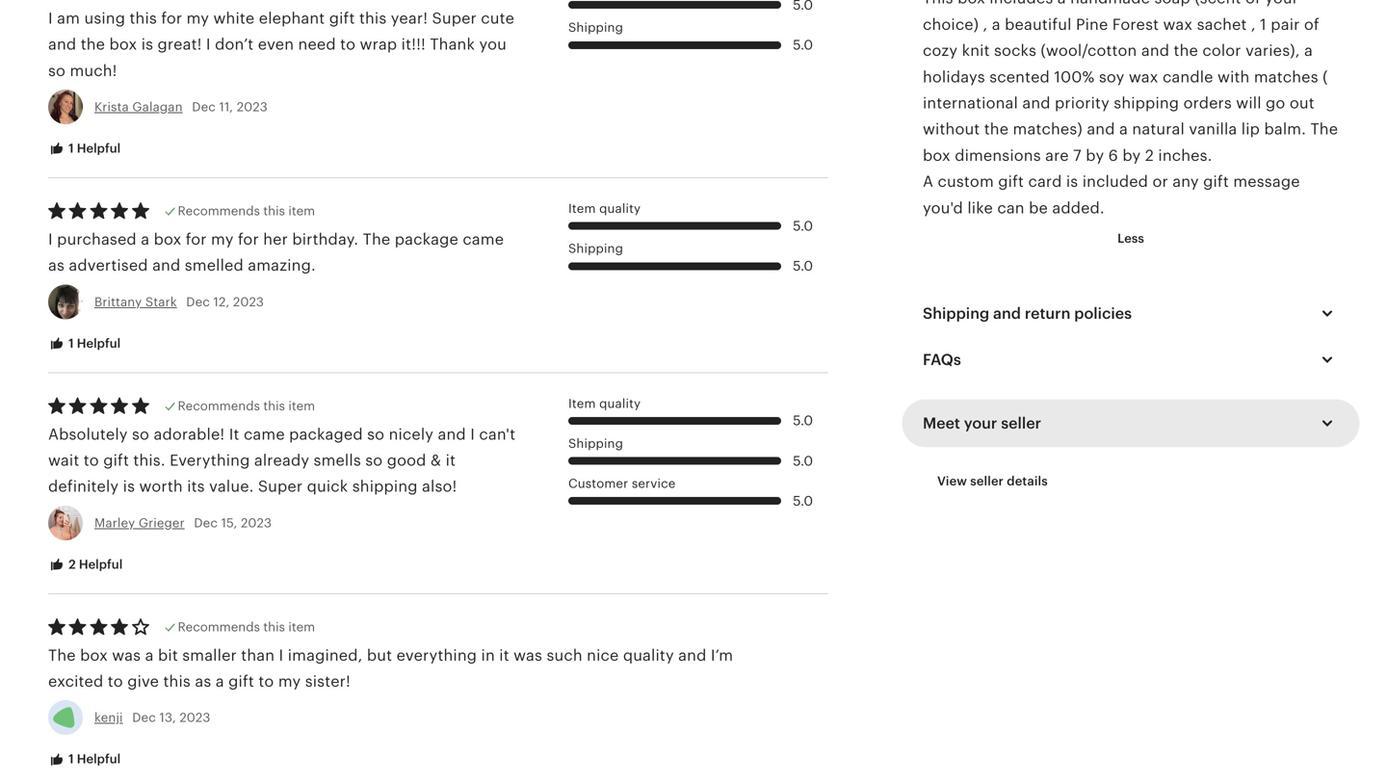 Task type: locate. For each thing, give the bounding box(es) containing it.
helpful for purchased
[[77, 336, 121, 351]]

0 horizontal spatial wax
[[1129, 68, 1159, 86]]

shipping and return policies
[[923, 305, 1132, 323]]

2 recommends from the top
[[178, 399, 260, 413]]

4 5.0 from the top
[[793, 413, 813, 429]]

1 vertical spatial my
[[211, 231, 234, 248]]

2 by from the left
[[1123, 147, 1141, 164]]

shipping
[[569, 20, 624, 35], [569, 242, 624, 256], [923, 305, 990, 323], [569, 437, 624, 451]]

, up knit
[[983, 16, 988, 33]]

item for i purchased a box for my for her birthday. the package came as advertised and smelled amazing.
[[569, 202, 596, 216]]

1 horizontal spatial 2
[[1146, 147, 1155, 164]]

1 helpful button down krista
[[34, 131, 135, 167]]

(scent
[[1195, 0, 1242, 7]]

policies
[[1075, 305, 1132, 323]]

1 horizontal spatial was
[[514, 647, 543, 664]]

super down already
[[258, 478, 303, 496]]

it right in
[[499, 647, 510, 664]]

2023 right 12,
[[233, 295, 264, 309]]

2 vertical spatial item
[[289, 620, 315, 635]]

3 1 helpful button from the top
[[34, 742, 135, 778]]

varies),
[[1246, 42, 1301, 59]]

helpful down marley
[[79, 557, 123, 572]]

by right 6
[[1123, 147, 1141, 164]]

forest
[[1113, 16, 1159, 33]]

soap
[[1155, 0, 1191, 7]]

1 vertical spatial item quality
[[569, 397, 641, 411]]

so up this. at the bottom
[[132, 426, 149, 443]]

1 down excited
[[69, 752, 74, 767]]

1 helpful button
[[34, 131, 135, 167], [34, 326, 135, 362], [34, 742, 135, 778]]

0 horizontal spatial by
[[1086, 147, 1105, 164]]

quality
[[600, 202, 641, 216], [600, 397, 641, 411], [623, 647, 674, 664]]

by
[[1086, 147, 1105, 164], [1123, 147, 1141, 164]]

0 horizontal spatial your
[[964, 415, 998, 432]]

such
[[547, 647, 583, 664]]

brittany stark link
[[94, 295, 177, 309]]

2023 right 15,
[[241, 516, 272, 530]]

1 helpful button for box
[[34, 742, 135, 778]]

my inside i am using this for my white elephant gift this year! super cute and the box is great! i don't even need to wrap it!!! thank you so much!
[[187, 10, 209, 27]]

for for this
[[161, 10, 182, 27]]

your up pair
[[1266, 0, 1299, 7]]

the inside this box includes a handmade soap (scent of your choice) , a beautiful pine forest wax sachet , 1 pair of cozy knit socks (wool/cotton and the color varies), a holidays scented 100% soy wax candle with matches ( international and priority shipping orders will go out without the matches) and a natural vanilla lip balm. the box dimensions are 7 by 6 by 2 inches. a custom gift card is included or any gift message you'd like can be added.
[[1311, 121, 1339, 138]]

, right sachet
[[1252, 16, 1256, 33]]

2 1 helpful button from the top
[[34, 326, 135, 362]]

1 horizontal spatial is
[[141, 36, 153, 53]]

2 vertical spatial is
[[123, 478, 135, 496]]

1 vertical spatial shipping
[[352, 478, 418, 496]]

i left don't
[[206, 36, 211, 53]]

my inside i purchased a box for my for her birthday. the package came as advertised and smelled amazing.
[[211, 231, 234, 248]]

krista galagan dec 11, 2023
[[94, 100, 268, 114]]

0 horizontal spatial is
[[123, 478, 135, 496]]

0 vertical spatial your
[[1266, 0, 1299, 7]]

your inside dropdown button
[[964, 415, 998, 432]]

1 vertical spatial of
[[1305, 16, 1320, 33]]

super
[[432, 10, 477, 27], [258, 478, 303, 496]]

is down the "7"
[[1067, 173, 1079, 190]]

1 for brittany stark dec 12, 2023
[[69, 336, 74, 351]]

my
[[187, 10, 209, 27], [211, 231, 234, 248], [278, 673, 301, 690]]

gift left this. at the bottom
[[103, 452, 129, 469]]

seller
[[1001, 415, 1042, 432], [971, 474, 1004, 489]]

i left the am
[[48, 10, 53, 27]]

2 vertical spatial recommends this item
[[178, 620, 315, 635]]

1 horizontal spatial your
[[1266, 0, 1299, 7]]

0 horizontal spatial 2
[[69, 557, 76, 572]]

1 item quality from the top
[[569, 202, 641, 216]]

of right (scent
[[1246, 0, 1261, 7]]

for up the great!
[[161, 10, 182, 27]]

shipping inside dropdown button
[[923, 305, 990, 323]]

this up already
[[263, 399, 285, 413]]

need
[[298, 36, 336, 53]]

1 left pair
[[1261, 16, 1267, 33]]

to left give
[[108, 673, 123, 690]]

the up candle
[[1174, 42, 1199, 59]]

1 vertical spatial 1 helpful
[[66, 336, 121, 351]]

and left i'm
[[679, 647, 707, 664]]

1 item from the top
[[569, 202, 596, 216]]

2 vertical spatial my
[[278, 673, 301, 690]]

to down 'than'
[[259, 673, 274, 690]]

1 horizontal spatial the
[[363, 231, 391, 248]]

and inside dropdown button
[[994, 305, 1022, 323]]

1 horizontal spatial shipping
[[1114, 94, 1180, 112]]

my for for
[[211, 231, 234, 248]]

3 recommends this item from the top
[[178, 620, 315, 635]]

dec left 12,
[[186, 295, 210, 309]]

item up packaged
[[289, 399, 315, 413]]

pair
[[1271, 16, 1301, 33]]

1 1 helpful from the top
[[66, 141, 121, 156]]

white
[[213, 10, 255, 27]]

and left return
[[994, 305, 1022, 323]]

by right the "7"
[[1086, 147, 1105, 164]]

2 recommends this item from the top
[[178, 399, 315, 413]]

1 horizontal spatial super
[[432, 10, 477, 27]]

1 helpful down krista
[[66, 141, 121, 156]]

my left the "sister!"
[[278, 673, 301, 690]]

the up excited
[[48, 647, 76, 664]]

and down the am
[[48, 36, 76, 53]]

0 vertical spatial 1 helpful button
[[34, 131, 135, 167]]

for inside i am using this for my white elephant gift this year! super cute and the box is great! i don't even need to wrap it!!! thank you so much!
[[161, 10, 182, 27]]

recommends for came
[[178, 399, 260, 413]]

and up stark
[[152, 257, 181, 274]]

amazing.
[[248, 257, 316, 274]]

already
[[254, 452, 310, 469]]

the inside i am using this for my white elephant gift this year! super cute and the box is great! i don't even need to wrap it!!! thank you so much!
[[81, 36, 105, 53]]

i am using this for my white elephant gift this year! super cute and the box is great! i don't even need to wrap it!!! thank you so much!
[[48, 10, 515, 79]]

2 vertical spatial recommends
[[178, 620, 260, 635]]

0 vertical spatial as
[[48, 257, 65, 274]]

2 helpful
[[66, 557, 123, 572]]

1 vertical spatial came
[[244, 426, 285, 443]]

you
[[479, 36, 507, 53]]

0 horizontal spatial super
[[258, 478, 303, 496]]

1 vertical spatial your
[[964, 415, 998, 432]]

0 horizontal spatial was
[[112, 647, 141, 664]]

it
[[446, 452, 456, 469], [499, 647, 510, 664]]

shipping inside this box includes a handmade soap (scent of your choice) , a beautiful pine forest wax sachet , 1 pair of cozy knit socks (wool/cotton and the color varies), a holidays scented 100% soy wax candle with matches ( international and priority shipping orders will go out without the matches) and a natural vanilla lip balm. the box dimensions are 7 by 6 by 2 inches. a custom gift card is included or any gift message you'd like can be added.
[[1114, 94, 1180, 112]]

0 vertical spatial the
[[1311, 121, 1339, 138]]

dec left 13,
[[132, 711, 156, 725]]

year!
[[391, 10, 428, 27]]

recommends this item up it
[[178, 399, 315, 413]]

1 horizontal spatial the
[[985, 121, 1009, 138]]

recommends this item up 'than'
[[178, 620, 315, 635]]

0 vertical spatial recommends
[[178, 204, 260, 218]]

its
[[187, 478, 205, 496]]

i left 'purchased'
[[48, 231, 53, 248]]

a down smaller
[[216, 673, 224, 690]]

3 1 helpful from the top
[[66, 752, 121, 767]]

helpful down brittany
[[77, 336, 121, 351]]

came right it
[[244, 426, 285, 443]]

galagan
[[132, 100, 183, 114]]

0 horizontal spatial the
[[81, 36, 105, 53]]

1 horizontal spatial my
[[211, 231, 234, 248]]

(
[[1323, 68, 1329, 86]]

thank
[[430, 36, 475, 53]]

is inside i am using this for my white elephant gift this year! super cute and the box is great! i don't even need to wrap it!!! thank you so much!
[[141, 36, 153, 53]]

super up thank
[[432, 10, 477, 27]]

0 horizontal spatial it
[[446, 452, 456, 469]]

1 down much! on the left top of page
[[69, 141, 74, 156]]

dec for 15,
[[194, 516, 218, 530]]

3 5.0 from the top
[[793, 258, 813, 274]]

imagined,
[[288, 647, 363, 664]]

item up birthday.
[[289, 204, 315, 218]]

2 down natural
[[1146, 147, 1155, 164]]

1 vertical spatial recommends
[[178, 399, 260, 413]]

item quality for absolutely so adorable! it came packaged so nicely and i can't wait to gift this. everything already smells so good & it definitely is worth its value. super quick shipping also!
[[569, 397, 641, 411]]

1 horizontal spatial ,
[[1252, 16, 1256, 33]]

this up 'than'
[[263, 620, 285, 635]]

gift up need
[[329, 10, 355, 27]]

1 vertical spatial the
[[363, 231, 391, 248]]

seller up details
[[1001, 415, 1042, 432]]

came
[[463, 231, 504, 248], [244, 426, 285, 443]]

was left such
[[514, 647, 543, 664]]

1 horizontal spatial came
[[463, 231, 504, 248]]

shipping for marley grieger dec 15, 2023
[[569, 437, 624, 451]]

a up beautiful
[[1058, 0, 1067, 7]]

it inside the box was a bit smaller than i imagined, but everything in it was such nice quality and i'm excited to give this as a gift to my sister!
[[499, 647, 510, 664]]

2 vertical spatial the
[[48, 647, 76, 664]]

item up the imagined,
[[289, 620, 315, 635]]

1 vertical spatial quality
[[600, 397, 641, 411]]

1 vertical spatial item
[[569, 397, 596, 411]]

great!
[[158, 36, 202, 53]]

is inside this box includes a handmade soap (scent of your choice) , a beautiful pine forest wax sachet , 1 pair of cozy knit socks (wool/cotton and the color varies), a holidays scented 100% soy wax candle with matches ( international and priority shipping orders will go out without the matches) and a natural vanilla lip balm. the box dimensions are 7 by 6 by 2 inches. a custom gift card is included or any gift message you'd like can be added.
[[1067, 173, 1079, 190]]

shipping for krista galagan dec 11, 2023
[[569, 20, 624, 35]]

2023 for brittany stark dec 12, 2023
[[233, 295, 264, 309]]

,
[[983, 16, 988, 33], [1252, 16, 1256, 33]]

0 vertical spatial 1 helpful
[[66, 141, 121, 156]]

2 item quality from the top
[[569, 397, 641, 411]]

brittany
[[94, 295, 142, 309]]

item
[[289, 204, 315, 218], [289, 399, 315, 413], [289, 620, 315, 635]]

recommends this item for packaged
[[178, 399, 315, 413]]

2 item from the top
[[569, 397, 596, 411]]

of right pair
[[1305, 16, 1320, 33]]

is left worth
[[123, 478, 135, 496]]

the down out
[[1311, 121, 1339, 138]]

0 vertical spatial shipping
[[1114, 94, 1180, 112]]

dec
[[192, 100, 216, 114], [186, 295, 210, 309], [194, 516, 218, 530], [132, 711, 156, 725]]

2023 right 11,
[[237, 100, 268, 114]]

box up stark
[[154, 231, 182, 248]]

0 horizontal spatial ,
[[983, 16, 988, 33]]

dec left 15,
[[194, 516, 218, 530]]

my for white
[[187, 10, 209, 27]]

the
[[1311, 121, 1339, 138], [363, 231, 391, 248], [48, 647, 76, 664]]

1 vertical spatial 1 helpful button
[[34, 326, 135, 362]]

my inside the box was a bit smaller than i imagined, but everything in it was such nice quality and i'm excited to give this as a gift to my sister!
[[278, 673, 301, 690]]

for
[[161, 10, 182, 27], [186, 231, 207, 248], [238, 231, 259, 248]]

as inside i purchased a box for my for her birthday. the package came as advertised and smelled amazing.
[[48, 257, 65, 274]]

dec for 11,
[[192, 100, 216, 114]]

and inside the box was a bit smaller than i imagined, but everything in it was such nice quality and i'm excited to give this as a gift to my sister!
[[679, 647, 707, 664]]

0 horizontal spatial the
[[48, 647, 76, 664]]

0 vertical spatial it
[[446, 452, 456, 469]]

0 horizontal spatial shipping
[[352, 478, 418, 496]]

1 horizontal spatial by
[[1123, 147, 1141, 164]]

faqs
[[923, 351, 962, 369]]

was up give
[[112, 647, 141, 664]]

1 inside this box includes a handmade soap (scent of your choice) , a beautiful pine forest wax sachet , 1 pair of cozy knit socks (wool/cotton and the color varies), a holidays scented 100% soy wax candle with matches ( international and priority shipping orders will go out without the matches) and a natural vanilla lip balm. the box dimensions are 7 by 6 by 2 inches. a custom gift card is included or any gift message you'd like can be added.
[[1261, 16, 1267, 33]]

0 vertical spatial 2
[[1146, 147, 1155, 164]]

smaller
[[182, 647, 237, 664]]

1 horizontal spatial for
[[186, 231, 207, 248]]

helpful down the 'kenji' link
[[77, 752, 121, 767]]

recommends up smelled
[[178, 204, 260, 218]]

0 horizontal spatial came
[[244, 426, 285, 443]]

box
[[958, 0, 986, 7], [109, 36, 137, 53], [923, 147, 951, 164], [154, 231, 182, 248], [80, 647, 108, 664]]

1 vertical spatial recommends this item
[[178, 399, 315, 413]]

0 vertical spatial quality
[[600, 202, 641, 216]]

a up advertised
[[141, 231, 150, 248]]

1 vertical spatial wax
[[1129, 68, 1159, 86]]

box inside i am using this for my white elephant gift this year! super cute and the box is great! i don't even need to wrap it!!! thank you so much!
[[109, 36, 137, 53]]

even
[[258, 36, 294, 53]]

and up &
[[438, 426, 466, 443]]

2 horizontal spatial is
[[1067, 173, 1079, 190]]

1 helpful down the 'kenji' link
[[66, 752, 121, 767]]

0 horizontal spatial my
[[187, 10, 209, 27]]

i left 'can't'
[[470, 426, 475, 443]]

view seller details
[[938, 474, 1048, 489]]

1 1 helpful button from the top
[[34, 131, 135, 167]]

seller right view
[[971, 474, 1004, 489]]

for left her
[[238, 231, 259, 248]]

cozy
[[923, 42, 958, 59]]

less button
[[1104, 221, 1159, 256]]

0 vertical spatial recommends this item
[[178, 204, 315, 218]]

0 horizontal spatial of
[[1246, 0, 1261, 7]]

0 vertical spatial item
[[569, 202, 596, 216]]

shipping for brittany stark dec 12, 2023
[[569, 242, 624, 256]]

1 vertical spatial is
[[1067, 173, 1079, 190]]

1 helpful button down brittany
[[34, 326, 135, 362]]

came inside i purchased a box for my for her birthday. the package came as advertised and smelled amazing.
[[463, 231, 504, 248]]

came inside "absolutely so adorable! it came packaged so nicely and i can't wait to gift this. everything already smells so good & it definitely is worth its value. super quick shipping also!"
[[244, 426, 285, 443]]

is
[[141, 36, 153, 53], [1067, 173, 1079, 190], [123, 478, 135, 496]]

1 vertical spatial it
[[499, 647, 510, 664]]

elephant
[[259, 10, 325, 27]]

1 5.0 from the top
[[793, 37, 813, 52]]

0 vertical spatial item quality
[[569, 202, 641, 216]]

2 vertical spatial 1 helpful button
[[34, 742, 135, 778]]

for for box
[[186, 231, 207, 248]]

helpful for box
[[77, 752, 121, 767]]

5 5.0 from the top
[[793, 453, 813, 469]]

0 vertical spatial item
[[289, 204, 315, 218]]

gift
[[329, 10, 355, 27], [999, 173, 1024, 190], [1204, 173, 1230, 190], [103, 452, 129, 469], [229, 673, 254, 690]]

2
[[1146, 147, 1155, 164], [69, 557, 76, 572]]

a up socks
[[992, 16, 1001, 33]]

2 vertical spatial 1 helpful
[[66, 752, 121, 767]]

1 horizontal spatial as
[[195, 673, 211, 690]]

this
[[130, 10, 157, 27], [359, 10, 387, 27], [263, 204, 285, 218], [263, 399, 285, 413], [263, 620, 285, 635], [163, 673, 191, 690]]

so left much! on the left top of page
[[48, 62, 66, 79]]

holidays
[[923, 68, 986, 86]]

1 horizontal spatial it
[[499, 647, 510, 664]]

1 helpful for box
[[66, 752, 121, 767]]

so
[[48, 62, 66, 79], [132, 426, 149, 443], [367, 426, 385, 443], [365, 452, 383, 469]]

helpful inside "button"
[[79, 557, 123, 572]]

1 , from the left
[[983, 16, 988, 33]]

everything
[[397, 647, 477, 664]]

recommends
[[178, 204, 260, 218], [178, 399, 260, 413], [178, 620, 260, 635]]

2 down definitely
[[69, 557, 76, 572]]

wax right soy
[[1129, 68, 1159, 86]]

gift down 'than'
[[229, 673, 254, 690]]

3 recommends from the top
[[178, 620, 260, 635]]

2 item from the top
[[289, 399, 315, 413]]

0 horizontal spatial for
[[161, 10, 182, 27]]

is left the great!
[[141, 36, 153, 53]]

candle
[[1163, 68, 1214, 86]]

your right the meet
[[964, 415, 998, 432]]

recommends this item up her
[[178, 204, 315, 218]]

2 1 helpful from the top
[[66, 336, 121, 351]]

1 item from the top
[[289, 204, 315, 218]]

13,
[[159, 711, 176, 725]]

color
[[1203, 42, 1242, 59]]

everything
[[170, 452, 250, 469]]

meet your seller
[[923, 415, 1042, 432]]

this down bit
[[163, 673, 191, 690]]

2 vertical spatial quality
[[623, 647, 674, 664]]

1 for kenji dec 13, 2023
[[69, 752, 74, 767]]

1 helpful button down the 'kenji' link
[[34, 742, 135, 778]]

shipping
[[1114, 94, 1180, 112], [352, 478, 418, 496]]

dec left 11,
[[192, 100, 216, 114]]

the left package
[[363, 231, 391, 248]]

0 horizontal spatial as
[[48, 257, 65, 274]]

quick
[[307, 478, 348, 496]]

1 vertical spatial item
[[289, 399, 315, 413]]

and inside i purchased a box for my for her birthday. the package came as advertised and smelled amazing.
[[152, 257, 181, 274]]

to down absolutely
[[84, 452, 99, 469]]

faqs button
[[906, 337, 1357, 383]]

&
[[431, 452, 442, 469]]

2 horizontal spatial my
[[278, 673, 301, 690]]

grieger
[[139, 516, 185, 530]]

quality for absolutely so adorable! it came packaged so nicely and i can't wait to gift this. everything already smells so good & it definitely is worth its value. super quick shipping also!
[[600, 397, 641, 411]]

0 vertical spatial seller
[[1001, 415, 1042, 432]]

3 item from the top
[[289, 620, 315, 635]]

0 vertical spatial came
[[463, 231, 504, 248]]

sachet
[[1198, 16, 1248, 33]]

shipping inside "absolutely so adorable! it came packaged so nicely and i can't wait to gift this. everything already smells so good & it definitely is worth its value. super quick shipping also!"
[[352, 478, 418, 496]]

came right package
[[463, 231, 504, 248]]

shipping down good
[[352, 478, 418, 496]]

0 vertical spatial super
[[432, 10, 477, 27]]

1 vertical spatial 2
[[69, 557, 76, 572]]

1 vertical spatial as
[[195, 673, 211, 690]]

the up much! on the left top of page
[[81, 36, 105, 53]]

customer
[[569, 477, 629, 491]]

the inside i purchased a box for my for her birthday. the package came as advertised and smelled amazing.
[[363, 231, 391, 248]]

item quality
[[569, 202, 641, 216], [569, 397, 641, 411]]

0 vertical spatial is
[[141, 36, 153, 53]]

1 vertical spatial super
[[258, 478, 303, 496]]

0 vertical spatial my
[[187, 10, 209, 27]]

0 vertical spatial wax
[[1164, 16, 1193, 33]]

i inside the box was a bit smaller than i imagined, but everything in it was such nice quality and i'm excited to give this as a gift to my sister!
[[279, 647, 284, 664]]

as down smaller
[[195, 673, 211, 690]]

as
[[48, 257, 65, 274], [195, 673, 211, 690]]

2 horizontal spatial the
[[1311, 121, 1339, 138]]

for up smelled
[[186, 231, 207, 248]]

as down 'purchased'
[[48, 257, 65, 274]]

packaged
[[289, 426, 363, 443]]

1 recommends from the top
[[178, 204, 260, 218]]

2 inside 2 helpful "button"
[[69, 557, 76, 572]]

is inside "absolutely so adorable! it came packaged so nicely and i can't wait to gift this. everything already smells so good & it definitely is worth its value. super quick shipping also!"
[[123, 478, 135, 496]]

1 recommends this item from the top
[[178, 204, 315, 218]]

1 helpful down brittany
[[66, 336, 121, 351]]

quality inside the box was a bit smaller than i imagined, but everything in it was such nice quality and i'm excited to give this as a gift to my sister!
[[623, 647, 674, 664]]



Task type: vqa. For each thing, say whether or not it's contained in the screenshot.
item related to so
yes



Task type: describe. For each thing, give the bounding box(es) containing it.
meet your seller button
[[906, 401, 1357, 447]]

super inside i am using this for my white elephant gift this year! super cute and the box is great! i don't even need to wrap it!!! thank you so much!
[[432, 10, 477, 27]]

helpful for so
[[79, 557, 123, 572]]

6
[[1109, 147, 1119, 164]]

as inside the box was a bit smaller than i imagined, but everything in it was such nice quality and i'm excited to give this as a gift to my sister!
[[195, 673, 211, 690]]

lip
[[1242, 121, 1261, 138]]

and inside "absolutely so adorable! it came packaged so nicely and i can't wait to gift this. everything already smells so good & it definitely is worth its value. super quick shipping also!"
[[438, 426, 466, 443]]

view
[[938, 474, 968, 489]]

1 horizontal spatial of
[[1305, 16, 1320, 33]]

less
[[1118, 231, 1145, 246]]

a
[[923, 173, 934, 190]]

includes
[[990, 0, 1054, 7]]

1 helpful button for purchased
[[34, 326, 135, 362]]

2 , from the left
[[1252, 16, 1256, 33]]

orders
[[1184, 94, 1232, 112]]

scented
[[990, 68, 1050, 86]]

this inside the box was a bit smaller than i imagined, but everything in it was such nice quality and i'm excited to give this as a gift to my sister!
[[163, 673, 191, 690]]

super inside "absolutely so adorable! it came packaged so nicely and i can't wait to gift this. everything already smells so good & it definitely is worth its value. super quick shipping also!"
[[258, 478, 303, 496]]

the box was a bit smaller than i imagined, but everything in it was such nice quality and i'm excited to give this as a gift to my sister!
[[48, 647, 734, 690]]

box up choice)
[[958, 0, 986, 7]]

a left natural
[[1120, 121, 1129, 138]]

details
[[1007, 474, 1048, 489]]

international
[[923, 94, 1019, 112]]

shipping and return policies button
[[906, 291, 1357, 337]]

using
[[84, 10, 125, 27]]

12,
[[214, 295, 230, 309]]

item quality for i purchased a box for my for her birthday. the package came as advertised and smelled amazing.
[[569, 202, 641, 216]]

krista galagan link
[[94, 100, 183, 114]]

excited
[[48, 673, 103, 690]]

any
[[1173, 173, 1200, 190]]

definitely
[[48, 478, 119, 496]]

0 vertical spatial of
[[1246, 0, 1261, 7]]

1 was from the left
[[112, 647, 141, 664]]

2 was from the left
[[514, 647, 543, 664]]

2023 right 13,
[[180, 711, 211, 725]]

pine
[[1076, 16, 1109, 33]]

and inside i am using this for my white elephant gift this year! super cute and the box is great! i don't even need to wrap it!!! thank you so much!
[[48, 36, 76, 53]]

balm.
[[1265, 121, 1307, 138]]

the inside the box was a bit smaller than i imagined, but everything in it was such nice quality and i'm excited to give this as a gift to my sister!
[[48, 647, 76, 664]]

birthday.
[[292, 231, 359, 248]]

helpful down krista
[[77, 141, 121, 156]]

i'm
[[711, 647, 734, 664]]

box inside the box was a bit smaller than i imagined, but everything in it was such nice quality and i'm excited to give this as a gift to my sister!
[[80, 647, 108, 664]]

recommends this item for smaller
[[178, 620, 315, 635]]

item for for
[[289, 204, 315, 218]]

1 helpful for purchased
[[66, 336, 121, 351]]

gift inside the box was a bit smaller than i imagined, but everything in it was such nice quality and i'm excited to give this as a gift to my sister!
[[229, 673, 254, 690]]

2023 for krista galagan dec 11, 2023
[[237, 100, 268, 114]]

don't
[[215, 36, 254, 53]]

a left bit
[[145, 647, 154, 664]]

kenji dec 13, 2023
[[94, 711, 211, 725]]

quality for i purchased a box for my for her birthday. the package came as advertised and smelled amazing.
[[600, 202, 641, 216]]

gift inside i am using this for my white elephant gift this year! super cute and the box is great! i don't even need to wrap it!!! thank you so much!
[[329, 10, 355, 27]]

your inside this box includes a handmade soap (scent of your choice) , a beautiful pine forest wax sachet , 1 pair of cozy knit socks (wool/cotton and the color varies), a holidays scented 100% soy wax candle with matches ( international and priority shipping orders will go out without the matches) and a natural vanilla lip balm. the box dimensions are 7 by 6 by 2 inches. a custom gift card is included or any gift message you'd like can be added.
[[1266, 0, 1299, 7]]

customer service
[[569, 477, 676, 491]]

to inside i am using this for my white elephant gift this year! super cute and the box is great! i don't even need to wrap it!!! thank you so much!
[[340, 36, 356, 53]]

wrap
[[360, 36, 397, 53]]

am
[[57, 10, 80, 27]]

matches)
[[1013, 121, 1083, 138]]

1 for krista galagan dec 11, 2023
[[69, 141, 74, 156]]

it
[[229, 426, 240, 443]]

adorable!
[[154, 426, 225, 443]]

recommends for for
[[178, 204, 260, 218]]

sister!
[[305, 673, 351, 690]]

2 inside this box includes a handmade soap (scent of your choice) , a beautiful pine forest wax sachet , 1 pair of cozy knit socks (wool/cotton and the color varies), a holidays scented 100% soy wax candle with matches ( international and priority shipping orders will go out without the matches) and a natural vanilla lip balm. the box dimensions are 7 by 6 by 2 inches. a custom gift card is included or any gift message you'd like can be added.
[[1146, 147, 1155, 164]]

meet
[[923, 415, 961, 432]]

recommends for bit
[[178, 620, 260, 635]]

will
[[1237, 94, 1262, 112]]

included
[[1083, 173, 1149, 190]]

this up her
[[263, 204, 285, 218]]

handmade
[[1071, 0, 1151, 7]]

return
[[1025, 305, 1071, 323]]

wait
[[48, 452, 79, 469]]

so left good
[[365, 452, 383, 469]]

absolutely so adorable! it came packaged so nicely and i can't wait to gift this. everything already smells so good & it definitely is worth its value. super quick shipping also!
[[48, 426, 516, 496]]

marley
[[94, 516, 135, 530]]

and up 6
[[1087, 121, 1116, 138]]

so inside i am using this for my white elephant gift this year! super cute and the box is great! i don't even need to wrap it!!! thank you so much!
[[48, 62, 66, 79]]

1 vertical spatial seller
[[971, 474, 1004, 489]]

custom
[[938, 173, 994, 190]]

give
[[127, 673, 159, 690]]

out
[[1290, 94, 1315, 112]]

purchased
[[57, 231, 137, 248]]

with
[[1218, 68, 1250, 86]]

socks
[[995, 42, 1037, 59]]

this.
[[133, 452, 165, 469]]

smells
[[314, 452, 361, 469]]

nicely
[[389, 426, 434, 443]]

can't
[[479, 426, 516, 443]]

item for than
[[289, 620, 315, 635]]

gift right any
[[1204, 173, 1230, 190]]

marley grieger dec 15, 2023
[[94, 516, 272, 530]]

her
[[263, 231, 288, 248]]

2023 for marley grieger dec 15, 2023
[[241, 516, 272, 530]]

box up "a"
[[923, 147, 951, 164]]

message
[[1234, 173, 1301, 190]]

1 horizontal spatial wax
[[1164, 16, 1193, 33]]

good
[[387, 452, 426, 469]]

nice
[[587, 647, 619, 664]]

kenji
[[94, 711, 123, 725]]

2 5.0 from the top
[[793, 218, 813, 234]]

this up wrap
[[359, 10, 387, 27]]

7
[[1074, 147, 1082, 164]]

advertised
[[69, 257, 148, 274]]

service
[[632, 477, 676, 491]]

much!
[[70, 62, 117, 79]]

a inside i purchased a box for my for her birthday. the package came as advertised and smelled amazing.
[[141, 231, 150, 248]]

15,
[[221, 516, 237, 530]]

without
[[923, 121, 980, 138]]

gift inside "absolutely so adorable! it came packaged so nicely and i can't wait to gift this. everything already smells so good & it definitely is worth its value. super quick shipping also!"
[[103, 452, 129, 469]]

or
[[1153, 173, 1169, 190]]

1 by from the left
[[1086, 147, 1105, 164]]

a up matches at the right top of the page
[[1305, 42, 1314, 59]]

natural
[[1133, 121, 1185, 138]]

6 5.0 from the top
[[793, 493, 813, 509]]

2 horizontal spatial the
[[1174, 42, 1199, 59]]

but
[[367, 647, 392, 664]]

this box includes a handmade soap (scent of your choice) , a beautiful pine forest wax sachet , 1 pair of cozy knit socks (wool/cotton and the color varies), a holidays scented 100% soy wax candle with matches ( international and priority shipping orders will go out without the matches) and a natural vanilla lip balm. the box dimensions are 7 by 6 by 2 inches. a custom gift card is included or any gift message you'd like can be added.
[[923, 0, 1339, 217]]

100%
[[1055, 68, 1095, 86]]

it!!!
[[402, 36, 426, 53]]

be
[[1029, 199, 1048, 217]]

view seller details link
[[923, 464, 1063, 499]]

2 horizontal spatial for
[[238, 231, 259, 248]]

are
[[1046, 147, 1069, 164]]

item for so
[[289, 399, 315, 413]]

so left nicely
[[367, 426, 385, 443]]

added.
[[1053, 199, 1105, 217]]

inches.
[[1159, 147, 1213, 164]]

dec for 12,
[[186, 295, 210, 309]]

this right using
[[130, 10, 157, 27]]

box inside i purchased a box for my for her birthday. the package came as advertised and smelled amazing.
[[154, 231, 182, 248]]

(wool/cotton
[[1041, 42, 1138, 59]]

to inside "absolutely so adorable! it came packaged so nicely and i can't wait to gift this. everything already smells so good & it definitely is worth its value. super quick shipping also!"
[[84, 452, 99, 469]]

gift up can
[[999, 173, 1024, 190]]

it inside "absolutely so adorable! it came packaged so nicely and i can't wait to gift this. everything already smells so good & it definitely is worth its value. super quick shipping also!"
[[446, 452, 456, 469]]

and down forest
[[1142, 42, 1170, 59]]

kenji link
[[94, 711, 123, 725]]

smelled
[[185, 257, 244, 274]]

i inside "absolutely so adorable! it came packaged so nicely and i can't wait to gift this. everything already smells so good & it definitely is worth its value. super quick shipping also!"
[[470, 426, 475, 443]]

matches
[[1255, 68, 1319, 86]]

and up matches) on the right of the page
[[1023, 94, 1051, 112]]

recommends this item for my
[[178, 204, 315, 218]]

seller inside dropdown button
[[1001, 415, 1042, 432]]

you'd
[[923, 199, 964, 217]]

item for absolutely so adorable! it came packaged so nicely and i can't wait to gift this. everything already smells so good & it definitely is worth its value. super quick shipping also!
[[569, 397, 596, 411]]

i inside i purchased a box for my for her birthday. the package came as advertised and smelled amazing.
[[48, 231, 53, 248]]



